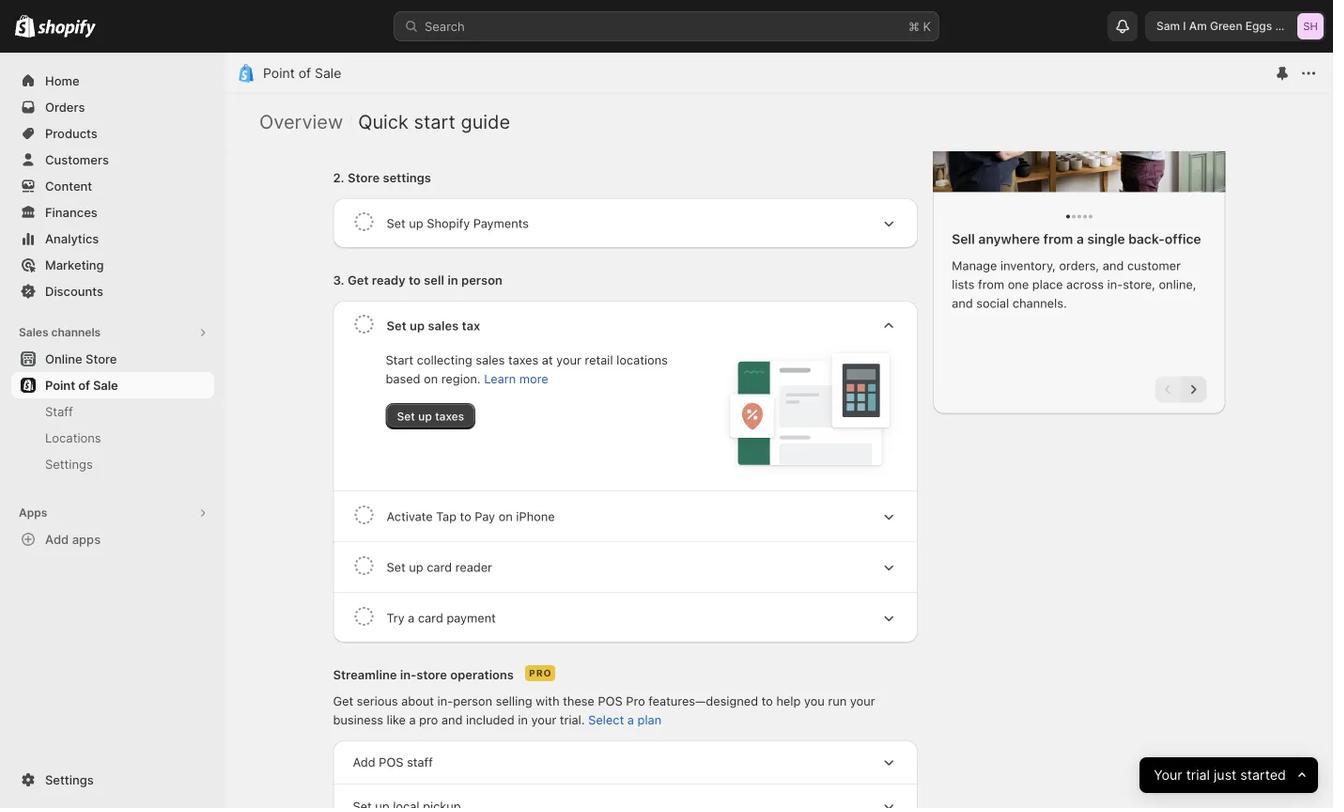 Task type: vqa. For each thing, say whether or not it's contained in the screenshot.
'Sales channels' 'button'
yes



Task type: locate. For each thing, give the bounding box(es) containing it.
add apps
[[45, 532, 101, 546]]

0 horizontal spatial of
[[78, 378, 90, 392]]

store
[[86, 351, 117, 366]]

1 vertical spatial point of sale
[[45, 378, 118, 392]]

settings link
[[11, 451, 214, 477], [11, 767, 214, 793]]

locations link
[[11, 425, 214, 451]]

1 vertical spatial of
[[78, 378, 90, 392]]

shopify image
[[15, 15, 35, 37], [38, 19, 96, 38]]

your trial just started button
[[1140, 757, 1318, 793]]

locations
[[45, 430, 101, 445]]

point of sale down online store
[[45, 378, 118, 392]]

2 settings from the top
[[45, 772, 94, 787]]

1 vertical spatial settings
[[45, 772, 94, 787]]

started
[[1240, 767, 1286, 783]]

0 horizontal spatial point
[[45, 378, 75, 392]]

0 vertical spatial settings
[[45, 457, 93, 471]]

1 vertical spatial settings link
[[11, 767, 214, 793]]

0 vertical spatial point
[[263, 65, 295, 81]]

point
[[263, 65, 295, 81], [45, 378, 75, 392]]

0 horizontal spatial point of sale link
[[11, 372, 214, 398]]

products
[[45, 126, 98, 140]]

eggs
[[1246, 19, 1272, 33]]

of down online store
[[78, 378, 90, 392]]

orders link
[[11, 94, 214, 120]]

point of sale up overview "button"
[[263, 65, 341, 81]]

settings
[[45, 457, 93, 471], [45, 772, 94, 787]]

of
[[299, 65, 311, 81], [78, 378, 90, 392]]

point right the icon for point of sale
[[263, 65, 295, 81]]

point of sale
[[263, 65, 341, 81], [45, 378, 118, 392]]

1 settings from the top
[[45, 457, 93, 471]]

staff link
[[11, 398, 214, 425]]

0 vertical spatial of
[[299, 65, 311, 81]]

1 vertical spatial point
[[45, 378, 75, 392]]

of up overview "button"
[[299, 65, 311, 81]]

sale up overview "button"
[[315, 65, 341, 81]]

overview
[[259, 110, 343, 133]]

marketing
[[45, 257, 104, 272]]

customers
[[45, 152, 109, 167]]

sales channels button
[[11, 319, 214, 346]]

apps
[[19, 506, 47, 520]]

point up "staff"
[[45, 378, 75, 392]]

orders
[[45, 100, 85, 114]]

just
[[1214, 767, 1237, 783]]

customers link
[[11, 147, 214, 173]]

point of sale link up overview "button"
[[263, 65, 341, 81]]

1 horizontal spatial point of sale
[[263, 65, 341, 81]]

online store link
[[11, 346, 214, 372]]

1 horizontal spatial shopify image
[[38, 19, 96, 38]]

0 vertical spatial settings link
[[11, 451, 214, 477]]

finances link
[[11, 199, 214, 226]]

0 horizontal spatial sale
[[93, 378, 118, 392]]

finances
[[45, 205, 98, 219]]

1 vertical spatial sale
[[93, 378, 118, 392]]

apps button
[[11, 500, 214, 526]]

1 vertical spatial point of sale link
[[11, 372, 214, 398]]

sale
[[315, 65, 341, 81], [93, 378, 118, 392]]

0 vertical spatial point of sale link
[[263, 65, 341, 81]]

quick
[[358, 110, 409, 133]]

sale down the store
[[93, 378, 118, 392]]

marketing link
[[11, 252, 214, 278]]

guide
[[461, 110, 510, 133]]

point of sale link down the store
[[11, 372, 214, 398]]

1 horizontal spatial of
[[299, 65, 311, 81]]

point of sale link
[[263, 65, 341, 81], [11, 372, 214, 398]]

2 settings link from the top
[[11, 767, 214, 793]]

add apps button
[[11, 526, 214, 552]]

1 horizontal spatial sale
[[315, 65, 341, 81]]

sales
[[19, 326, 48, 339]]

sales channels
[[19, 326, 101, 339]]

1 horizontal spatial point of sale link
[[263, 65, 341, 81]]



Task type: describe. For each thing, give the bounding box(es) containing it.
staff
[[45, 404, 73, 419]]

0 horizontal spatial shopify image
[[15, 15, 35, 37]]

your
[[1154, 767, 1183, 783]]

am
[[1189, 19, 1207, 33]]

discounts
[[45, 284, 103, 298]]

add
[[45, 532, 69, 546]]

online
[[45, 351, 82, 366]]

green
[[1210, 19, 1243, 33]]

icon for point of sale image
[[237, 64, 256, 83]]

discounts link
[[11, 278, 214, 304]]

analytics link
[[11, 226, 214, 252]]

0 horizontal spatial point of sale
[[45, 378, 118, 392]]

online store button
[[0, 346, 226, 372]]

products link
[[11, 120, 214, 147]]

sam i am green eggs and ham image
[[1298, 13, 1324, 39]]

and
[[1275, 19, 1296, 33]]

analytics
[[45, 231, 99, 246]]

search
[[425, 19, 465, 33]]

quick start guide
[[358, 110, 510, 133]]

ham
[[1299, 19, 1323, 33]]

your trial just started
[[1154, 767, 1286, 783]]

⌘
[[909, 19, 920, 33]]

channels
[[51, 326, 101, 339]]

start
[[414, 110, 456, 133]]

⌘ k
[[909, 19, 931, 33]]

i
[[1183, 19, 1186, 33]]

sam
[[1157, 19, 1180, 33]]

1 horizontal spatial point
[[263, 65, 295, 81]]

apps
[[72, 532, 101, 546]]

overview button
[[259, 110, 343, 133]]

online store
[[45, 351, 117, 366]]

content
[[45, 179, 92, 193]]

home
[[45, 73, 79, 88]]

k
[[923, 19, 931, 33]]

content link
[[11, 173, 214, 199]]

sam i am green eggs and ham
[[1157, 19, 1323, 33]]

trial
[[1186, 767, 1210, 783]]

1 settings link from the top
[[11, 451, 214, 477]]

0 vertical spatial point of sale
[[263, 65, 341, 81]]

home link
[[11, 68, 214, 94]]

0 vertical spatial sale
[[315, 65, 341, 81]]



